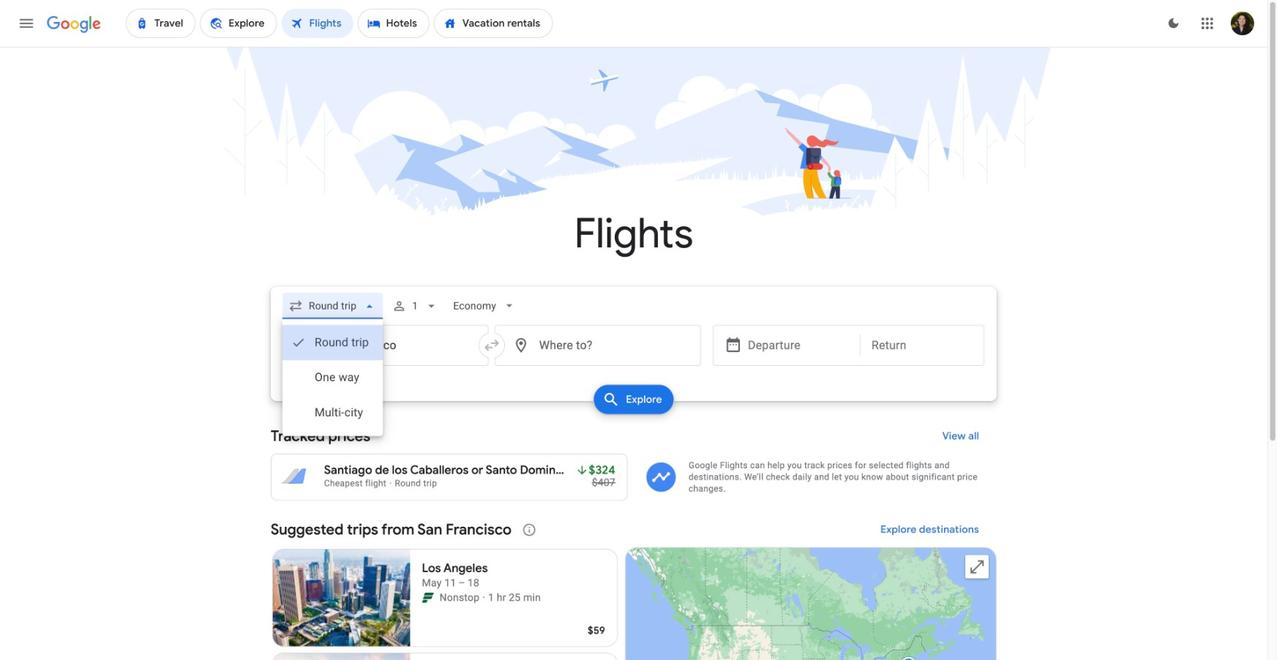 Task type: describe. For each thing, give the bounding box(es) containing it.
suggested trips from san francisco region
[[271, 512, 997, 660]]

select your ticket type. list box
[[282, 319, 383, 436]]

change appearance image
[[1157, 6, 1192, 41]]

Departure text field
[[748, 326, 849, 365]]

tracked prices region
[[271, 419, 997, 501]]

2 option from the top
[[282, 360, 383, 395]]

Where from? text field
[[282, 325, 489, 366]]



Task type: vqa. For each thing, say whether or not it's contained in the screenshot.
Thu, Jan 11 element
no



Task type: locate. For each thing, give the bounding box(es) containing it.
frontier image
[[422, 592, 434, 604]]

59 US dollars text field
[[588, 624, 605, 637]]

Return text field
[[872, 326, 973, 365]]

main menu image
[[18, 15, 35, 32]]

None field
[[282, 293, 383, 319], [447, 293, 523, 319], [282, 293, 383, 319], [447, 293, 523, 319]]

 image
[[483, 591, 485, 605]]

324 US dollars text field
[[589, 463, 616, 478]]

1 option from the top
[[282, 325, 383, 360]]

option
[[282, 325, 383, 360], [282, 360, 383, 395], [282, 395, 383, 430]]

407 US dollars text field
[[592, 477, 616, 489]]

3 option from the top
[[282, 395, 383, 430]]

Where to?  text field
[[495, 325, 701, 366]]

Flight search field
[[259, 287, 1009, 436]]



